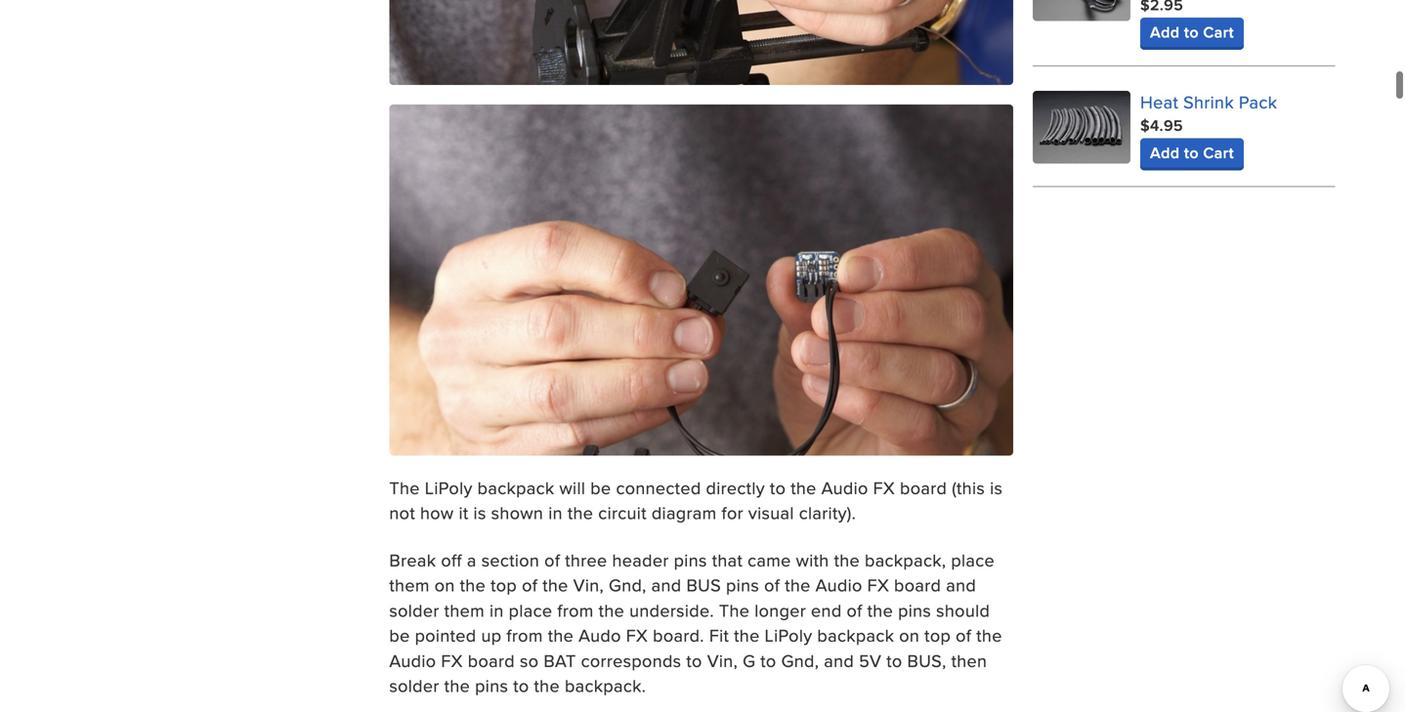 Task type: describe. For each thing, give the bounding box(es) containing it.
backpack.
[[565, 673, 646, 698]]

so
[[520, 648, 539, 673]]

diagram
[[652, 500, 717, 525]]

image: hacks_afchewcomp_v001_8416.jpg element
[[389, 0, 1013, 85]]

the up the clarity). on the bottom right of page
[[791, 475, 816, 500]]

bat
[[544, 648, 576, 673]]

add inside the heat shrink pack $4.95 add to cart
[[1150, 141, 1180, 164]]

0 horizontal spatial from
[[507, 623, 543, 648]]

header
[[612, 548, 669, 573]]

backpack inside 'the lipoly backpack will be connected directly to the audio fx board (this is not how it is shown in the circuit diagram for visual clarity).'
[[477, 475, 554, 500]]

1 add to cart link from the top
[[1140, 17, 1244, 47]]

came
[[748, 548, 791, 573]]

pins down up
[[475, 673, 508, 698]]

1 horizontal spatial and
[[824, 648, 854, 673]]

add to cart
[[1150, 20, 1234, 43]]

be inside 'the lipoly backpack will be connected directly to the audio fx board (this is not how it is shown in the circuit diagram for visual clarity).'
[[590, 475, 611, 500]]

to right g at the bottom of page
[[760, 648, 776, 673]]

section
[[481, 548, 540, 573]]

1 horizontal spatial top
[[924, 623, 951, 648]]

the down pointed
[[444, 673, 470, 698]]

heat shrink pack link
[[1140, 89, 1277, 114]]

2 vertical spatial audio
[[389, 648, 436, 673]]

visual
[[748, 500, 794, 525]]

of down section
[[522, 573, 538, 598]]

1 vertical spatial on
[[899, 623, 920, 648]]

pack
[[1239, 89, 1277, 114]]

0 horizontal spatial is
[[473, 500, 486, 525]]

0 vertical spatial on
[[435, 573, 455, 598]]

audio inside 'the lipoly backpack will be connected directly to the audio fx board (this is not how it is shown in the circuit diagram for visual clarity).'
[[821, 475, 868, 500]]

break
[[389, 548, 436, 573]]

2 add to cart link from the top
[[1140, 138, 1244, 167]]

the up the '5v'
[[867, 598, 893, 623]]

2 vertical spatial board
[[468, 648, 515, 673]]

heat shrink pack $4.95 add to cart
[[1140, 89, 1277, 164]]

pins up bus
[[674, 548, 707, 573]]

the down three
[[542, 573, 568, 598]]

the up bat
[[548, 623, 574, 648]]

of down should
[[956, 623, 971, 648]]

0 horizontal spatial and
[[651, 573, 682, 598]]

not
[[389, 500, 415, 525]]

the inside 'the lipoly backpack will be connected directly to the audio fx board (this is not how it is shown in the circuit diagram for visual clarity).'
[[389, 475, 420, 500]]

to down board.
[[686, 648, 702, 673]]

pins down that
[[726, 573, 759, 598]]

1 horizontal spatial them
[[444, 598, 485, 623]]

1 horizontal spatial is
[[990, 475, 1003, 500]]

to up shrink
[[1184, 20, 1199, 43]]

the up g at the bottom of page
[[734, 623, 760, 648]]

in inside 'the lipoly backpack will be connected directly to the audio fx board (this is not how it is shown in the circuit diagram for visual clarity).'
[[548, 500, 563, 525]]

fit
[[709, 623, 729, 648]]

clarity).
[[799, 500, 856, 525]]

with
[[796, 548, 829, 573]]

lipoly inside 'the lipoly backpack will be connected directly to the audio fx board (this is not how it is shown in the circuit diagram for visual clarity).'
[[425, 475, 473, 500]]

cart inside the heat shrink pack $4.95 add to cart
[[1203, 141, 1234, 164]]

should
[[936, 598, 990, 623]]

end
[[811, 598, 842, 623]]

the inside 'break off a section of three header pins that came with the backpack, place them on the top of the vin, gnd, and bus pins of the audio fx board and solder them in place from the underside. the longer end of the pins should be pointed up from the audo fx board. fit the lipoly backpack on top of the audio fx board so bat corresponds to vin, g to gnd, and 5v to bus, then solder the pins to the backpack.'
[[719, 598, 750, 623]]

of right end
[[847, 598, 862, 623]]

to inside 'the lipoly backpack will be connected directly to the audio fx board (this is not how it is shown in the circuit diagram for visual clarity).'
[[770, 475, 786, 500]]

pins left should
[[898, 598, 931, 623]]

circuit
[[598, 500, 647, 525]]

the lipoly backpack will be connected directly to the audio fx board (this is not how it is shown in the circuit diagram for visual clarity).
[[389, 475, 1003, 525]]

the down a
[[460, 573, 486, 598]]

shown
[[491, 500, 543, 525]]

to right the '5v'
[[886, 648, 902, 673]]

1 add from the top
[[1150, 20, 1180, 43]]

backpack,
[[865, 548, 946, 573]]

of down came
[[764, 573, 780, 598]]

in inside 'break off a section of three header pins that came with the backpack, place them on the top of the vin, gnd, and bus pins of the audio fx board and solder them in place from the underside. the longer end of the pins should be pointed up from the audo fx board. fit the lipoly backpack on top of the audio fx board so bat corresponds to vin, g to gnd, and 5v to bus, then solder the pins to the backpack.'
[[490, 598, 504, 623]]

to inside the heat shrink pack $4.95 add to cart
[[1184, 141, 1199, 164]]

fx inside 'the lipoly backpack will be connected directly to the audio fx board (this is not how it is shown in the circuit diagram for visual clarity).'
[[873, 475, 895, 500]]

2 horizontal spatial and
[[946, 573, 976, 598]]

hacks_afchewcomp_v001_8475.jpg image
[[389, 105, 1013, 456]]

1 solder from the top
[[389, 598, 439, 623]]

backpack inside 'break off a section of three header pins that came with the backpack, place them on the top of the vin, gnd, and bus pins of the audio fx board and solder them in place from the underside. the longer end of the pins should be pointed up from the audo fx board. fit the lipoly backpack on top of the audio fx board so bat corresponds to vin, g to gnd, and 5v to bus, then solder the pins to the backpack.'
[[817, 623, 894, 648]]

the down will at the bottom left of the page
[[568, 500, 593, 525]]



Task type: vqa. For each thing, say whether or not it's contained in the screenshot.
first solder from the bottom of the break off a section of three header pins that came with the backpack, place them on the top of the vin, gnd, and bus pins of the audio fx board and solder them in place from the underside. the longer end of the pins should be pointed up from the audo fx board. fit the lipoly backpack on top of the audio fx board so bat corresponds to vin, g to gnd, and 5v to bus, then solder the pins to the backpack.
yes



Task type: locate. For each thing, give the bounding box(es) containing it.
fx up backpack,
[[873, 475, 895, 500]]

top down section
[[491, 573, 517, 598]]

underside.
[[629, 598, 714, 623]]

1 vertical spatial be
[[389, 623, 410, 648]]

add to cart link down $4.95
[[1140, 138, 1244, 167]]

1 vertical spatial place
[[509, 598, 552, 623]]

fx
[[873, 475, 895, 500], [867, 573, 889, 598], [626, 623, 648, 648], [441, 648, 463, 673]]

1 horizontal spatial vin,
[[707, 648, 738, 673]]

the
[[791, 475, 816, 500], [568, 500, 593, 525], [834, 548, 860, 573], [460, 573, 486, 598], [542, 573, 568, 598], [785, 573, 811, 598], [599, 598, 624, 623], [867, 598, 893, 623], [548, 623, 574, 648], [734, 623, 760, 648], [976, 623, 1002, 648], [444, 673, 470, 698], [534, 673, 560, 698]]

and left the '5v'
[[824, 648, 854, 673]]

to down so
[[513, 673, 529, 698]]

0 horizontal spatial gnd,
[[609, 573, 647, 598]]

0 horizontal spatial on
[[435, 573, 455, 598]]

0 vertical spatial board
[[900, 475, 947, 500]]

on up the bus,
[[899, 623, 920, 648]]

and up should
[[946, 573, 976, 598]]

audo
[[579, 623, 621, 648]]

2 add from the top
[[1150, 141, 1180, 164]]

0 vertical spatial top
[[491, 573, 517, 598]]

top up the bus,
[[924, 623, 951, 648]]

1 vertical spatial backpack
[[817, 623, 894, 648]]

0 vertical spatial solder
[[389, 598, 439, 623]]

0 horizontal spatial be
[[389, 623, 410, 648]]

0 horizontal spatial backpack
[[477, 475, 554, 500]]

longer
[[755, 598, 806, 623]]

1 vertical spatial vin,
[[707, 648, 738, 673]]

the down bat
[[534, 673, 560, 698]]

backpack up shown
[[477, 475, 554, 500]]

gnd,
[[609, 573, 647, 598], [781, 648, 819, 673]]

0 vertical spatial in
[[548, 500, 563, 525]]

the right with
[[834, 548, 860, 573]]

g
[[743, 648, 756, 673]]

add down $4.95
[[1150, 141, 1180, 164]]

three
[[565, 548, 607, 573]]

fx up corresponds on the bottom left
[[626, 623, 648, 648]]

the
[[389, 475, 420, 500], [719, 598, 750, 623]]

1 horizontal spatial backpack
[[817, 623, 894, 648]]

from up audo
[[557, 598, 594, 623]]

break off a section of three header pins that came with the backpack, place them on the top of the vin, gnd, and bus pins of the audio fx board and solder them in place from the underside. the longer end of the pins should be pointed up from the audo fx board. fit the lipoly backpack on top of the audio fx board so bat corresponds to vin, g to gnd, and 5v to bus, then solder the pins to the backpack.
[[389, 548, 1002, 698]]

1 vertical spatial add
[[1150, 141, 1180, 164]]

them
[[389, 573, 430, 598], [444, 598, 485, 623]]

$4.95
[[1140, 114, 1183, 137]]

add up heat
[[1150, 20, 1180, 43]]

vin,
[[573, 573, 604, 598], [707, 648, 738, 673]]

gnd, right g at the bottom of page
[[781, 648, 819, 673]]

connected
[[616, 475, 701, 500]]

gnd, down header
[[609, 573, 647, 598]]

0 horizontal spatial lipoly
[[425, 475, 473, 500]]

fx down backpack,
[[867, 573, 889, 598]]

from up so
[[507, 623, 543, 648]]

is right (this
[[990, 475, 1003, 500]]

cart up heat shrink pack link
[[1203, 20, 1234, 43]]

be
[[590, 475, 611, 500], [389, 623, 410, 648]]

it
[[459, 500, 469, 525]]

audio
[[821, 475, 868, 500], [816, 573, 862, 598], [389, 648, 436, 673]]

bus
[[686, 573, 721, 598]]

close up of ends of various small heat shink tubes image
[[1033, 91, 1130, 164]]

directly
[[706, 475, 765, 500]]

1 horizontal spatial from
[[557, 598, 594, 623]]

0 horizontal spatial vin,
[[573, 573, 604, 598]]

0 horizontal spatial place
[[509, 598, 552, 623]]

1 horizontal spatial the
[[719, 598, 750, 623]]

0 vertical spatial be
[[590, 475, 611, 500]]

1 vertical spatial add to cart link
[[1140, 138, 1244, 167]]

in up up
[[490, 598, 504, 623]]

fx down pointed
[[441, 648, 463, 673]]

0 vertical spatial add to cart link
[[1140, 17, 1244, 47]]

1 vertical spatial board
[[894, 573, 941, 598]]

that
[[712, 548, 743, 573]]

board.
[[653, 623, 704, 648]]

0 vertical spatial lipoly
[[425, 475, 473, 500]]

audio up end
[[816, 573, 862, 598]]

0 vertical spatial add
[[1150, 20, 1180, 43]]

and
[[651, 573, 682, 598], [946, 573, 976, 598], [824, 648, 854, 673]]

them up pointed
[[444, 598, 485, 623]]

of
[[544, 548, 560, 573], [522, 573, 538, 598], [764, 573, 780, 598], [847, 598, 862, 623], [956, 623, 971, 648]]

0 horizontal spatial the
[[389, 475, 420, 500]]

1 vertical spatial top
[[924, 623, 951, 648]]

place up should
[[951, 548, 995, 573]]

and up underside.
[[651, 573, 682, 598]]

the up fit
[[719, 598, 750, 623]]

1 vertical spatial gnd,
[[781, 648, 819, 673]]

board inside 'the lipoly backpack will be connected directly to the audio fx board (this is not how it is shown in the circuit diagram for visual clarity).'
[[900, 475, 947, 500]]

0 horizontal spatial in
[[490, 598, 504, 623]]

5v
[[859, 648, 882, 673]]

1 horizontal spatial place
[[951, 548, 995, 573]]

for
[[722, 500, 743, 525]]

to up visual
[[770, 475, 786, 500]]

1 vertical spatial solder
[[389, 673, 439, 698]]

cart down heat shrink pack link
[[1203, 141, 1234, 164]]

solder up pointed
[[389, 598, 439, 623]]

(this
[[952, 475, 985, 500]]

2 cart from the top
[[1203, 141, 1234, 164]]

is right it
[[473, 500, 486, 525]]

1 cart from the top
[[1203, 20, 1234, 43]]

shrink
[[1183, 89, 1234, 114]]

pointed
[[415, 623, 476, 648]]

then
[[951, 648, 987, 673]]

1 vertical spatial lipoly
[[765, 623, 812, 648]]

top
[[491, 573, 517, 598], [924, 623, 951, 648]]

heat
[[1140, 89, 1179, 114]]

the up not
[[389, 475, 420, 500]]

up
[[481, 623, 502, 648]]

backpack up the '5v'
[[817, 623, 894, 648]]

1 vertical spatial the
[[719, 598, 750, 623]]

to
[[1184, 20, 1199, 43], [1184, 141, 1199, 164], [770, 475, 786, 500], [686, 648, 702, 673], [760, 648, 776, 673], [886, 648, 902, 673], [513, 673, 529, 698]]

1 vertical spatial audio
[[816, 573, 862, 598]]

be right will at the bottom left of the page
[[590, 475, 611, 500]]

audio up the clarity). on the bottom right of page
[[821, 475, 868, 500]]

board down backpack,
[[894, 573, 941, 598]]

solder down pointed
[[389, 673, 439, 698]]

0 vertical spatial the
[[389, 475, 420, 500]]

0 vertical spatial backpack
[[477, 475, 554, 500]]

is
[[990, 475, 1003, 500], [473, 500, 486, 525]]

to down shrink
[[1184, 141, 1199, 164]]

on down off
[[435, 573, 455, 598]]

pins
[[674, 548, 707, 573], [726, 573, 759, 598], [898, 598, 931, 623], [475, 673, 508, 698]]

lipoly
[[425, 475, 473, 500], [765, 623, 812, 648]]

1 horizontal spatial be
[[590, 475, 611, 500]]

board down up
[[468, 648, 515, 673]]

board left (this
[[900, 475, 947, 500]]

vin, down three
[[573, 573, 604, 598]]

a
[[467, 548, 477, 573]]

0 vertical spatial audio
[[821, 475, 868, 500]]

0 vertical spatial vin,
[[573, 573, 604, 598]]

on
[[435, 573, 455, 598], [899, 623, 920, 648]]

1 horizontal spatial on
[[899, 623, 920, 648]]

be inside 'break off a section of three header pins that came with the backpack, place them on the top of the vin, gnd, and bus pins of the audio fx board and solder them in place from the underside. the longer end of the pins should be pointed up from the audo fx board. fit the lipoly backpack on top of the audio fx board so bat corresponds to vin, g to gnd, and 5v to bus, then solder the pins to the backpack.'
[[389, 623, 410, 648]]

how
[[420, 500, 454, 525]]

solder
[[389, 598, 439, 623], [389, 673, 439, 698]]

lipoly down longer
[[765, 623, 812, 648]]

of left three
[[544, 548, 560, 573]]

the down with
[[785, 573, 811, 598]]

backpack
[[477, 475, 554, 500], [817, 623, 894, 648]]

place
[[951, 548, 995, 573], [509, 598, 552, 623]]

the up audo
[[599, 598, 624, 623]]

0 vertical spatial cart
[[1203, 20, 1234, 43]]

0 horizontal spatial top
[[491, 573, 517, 598]]

lipoly up the 'how'
[[425, 475, 473, 500]]

in down will at the bottom left of the page
[[548, 500, 563, 525]]

1 vertical spatial in
[[490, 598, 504, 623]]

audio down pointed
[[389, 648, 436, 673]]

place up so
[[509, 598, 552, 623]]

2 solder from the top
[[389, 673, 439, 698]]

add
[[1150, 20, 1180, 43], [1150, 141, 1180, 164]]

will
[[559, 475, 586, 500]]

lipoly inside 'break off a section of three header pins that came with the backpack, place them on the top of the vin, gnd, and bus pins of the audio fx board and solder them in place from the underside. the longer end of the pins should be pointed up from the audo fx board. fit the lipoly backpack on top of the audio fx board so bat corresponds to vin, g to gnd, and 5v to bus, then solder the pins to the backpack.'
[[765, 623, 812, 648]]

vin, down fit
[[707, 648, 738, 673]]

1 horizontal spatial lipoly
[[765, 623, 812, 648]]

from
[[557, 598, 594, 623], [507, 623, 543, 648]]

1 horizontal spatial in
[[548, 500, 563, 525]]

1 horizontal spatial gnd,
[[781, 648, 819, 673]]

be left pointed
[[389, 623, 410, 648]]

corresponds
[[581, 648, 681, 673]]

board
[[900, 475, 947, 500], [894, 573, 941, 598], [468, 648, 515, 673]]

cart
[[1203, 20, 1234, 43], [1203, 141, 1234, 164]]

add to cart link
[[1140, 17, 1244, 47], [1140, 138, 1244, 167]]

add to cart link up shrink
[[1140, 17, 1244, 47]]

0 vertical spatial gnd,
[[609, 573, 647, 598]]

0 vertical spatial place
[[951, 548, 995, 573]]

1 vertical spatial cart
[[1203, 141, 1234, 164]]

the up then
[[976, 623, 1002, 648]]

bus,
[[907, 648, 946, 673]]

0 horizontal spatial them
[[389, 573, 430, 598]]

in
[[548, 500, 563, 525], [490, 598, 504, 623]]

them down break
[[389, 573, 430, 598]]

off
[[441, 548, 462, 573]]



